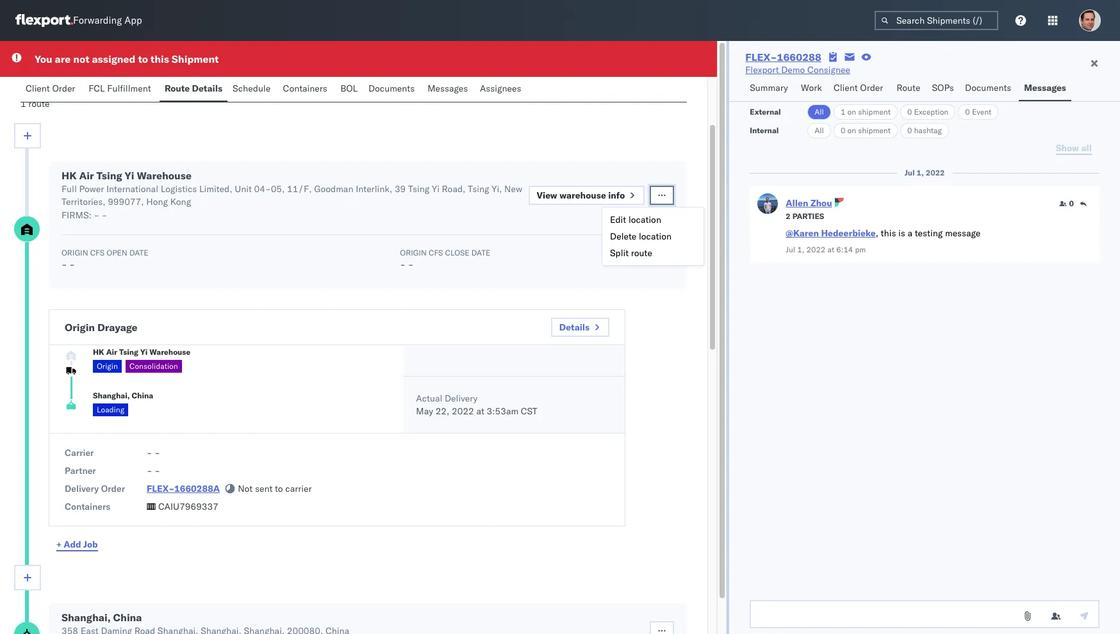 Task type: describe. For each thing, give the bounding box(es) containing it.
external
[[750, 107, 781, 117]]

0 horizontal spatial messages
[[428, 83, 468, 94]]

flexport. image
[[15, 14, 73, 27]]

jul 1, 2022
[[905, 168, 945, 178]]

1 horizontal spatial messages
[[1025, 82, 1067, 94]]

parties
[[793, 212, 825, 221]]

edit location delete location split route
[[610, 214, 672, 259]]

1 horizontal spatial details
[[560, 322, 590, 333]]

flexport demo consignee
[[746, 64, 851, 76]]

sops
[[933, 82, 955, 94]]

6:14
[[837, 245, 854, 255]]

work
[[801, 82, 822, 94]]

at inside @karen hedeerbieke , this is a testing message jul 1, 2022 at 6:14 pm
[[828, 245, 835, 255]]

containers inside button
[[283, 83, 328, 94]]

@karen hedeerbieke , this is a testing message jul 1, 2022 at 6:14 pm
[[786, 228, 981, 255]]

schedule button
[[228, 77, 278, 102]]

@karen hedeerbieke button
[[786, 228, 876, 239]]

power
[[79, 183, 104, 195]]

11/f,
[[287, 183, 312, 195]]

0 vertical spatial details
[[192, 83, 223, 94]]

0 horizontal spatial messages button
[[423, 77, 475, 102]]

route details button
[[160, 77, 228, 102]]

all for 0
[[815, 126, 824, 135]]

assigned
[[92, 53, 136, 65]]

open
[[107, 248, 127, 258]]

shipment for 0 on shipment
[[859, 126, 891, 135]]

delete
[[610, 231, 637, 242]]

route button
[[892, 76, 927, 101]]

2
[[786, 212, 791, 221]]

bol
[[341, 83, 358, 94]]

interlink,
[[356, 183, 393, 195]]

job
[[83, 539, 98, 550]]

tsing up power
[[97, 169, 122, 182]]

0 event
[[966, 107, 992, 117]]

on for 1
[[848, 107, 857, 117]]

a
[[908, 228, 913, 239]]

hong
[[146, 196, 168, 208]]

0 for 0 hashtag
[[908, 126, 913, 135]]

1 for 1 route
[[21, 98, 26, 110]]

limited,
[[199, 183, 232, 195]]

route inside edit location delete location split route
[[631, 247, 653, 259]]

yi for hk air tsing yi warehouse
[[140, 347, 148, 357]]

consolidation
[[129, 361, 178, 371]]

hk for hk air tsing yi warehouse
[[93, 347, 104, 357]]

client for right client order button
[[834, 82, 858, 94]]

0 on shipment
[[841, 126, 891, 135]]

shanghai, china loading
[[93, 391, 153, 415]]

0 horizontal spatial documents button
[[363, 77, 423, 102]]

close
[[445, 248, 470, 258]]

flex-1660288a
[[147, 483, 220, 495]]

0 for 0
[[1070, 199, 1075, 208]]

date for origin cfs close date - -
[[472, 248, 491, 258]]

3:53am
[[487, 406, 519, 417]]

hedeerbieke
[[822, 228, 876, 239]]

app
[[124, 14, 142, 27]]

sops button
[[927, 76, 960, 101]]

internal
[[750, 126, 779, 135]]

delivery order
[[65, 483, 125, 495]]

not sent to carrier
[[238, 483, 312, 495]]

pm
[[856, 245, 866, 255]]

warehouse
[[560, 190, 606, 201]]

date for origin cfs open date - -
[[129, 248, 148, 258]]

delivery inside actual delivery may 22, 2022 at 3:53am cst
[[445, 393, 478, 405]]

zhou
[[811, 197, 833, 209]]

0 button
[[1060, 199, 1075, 209]]

origin drayage
[[65, 321, 138, 334]]

drayage
[[97, 321, 138, 334]]

1 route
[[21, 98, 50, 110]]

partner
[[65, 465, 96, 477]]

shipment
[[172, 53, 219, 65]]

1, inside @karen hedeerbieke , this is a testing message jul 1, 2022 at 6:14 pm
[[798, 245, 805, 255]]

@karen
[[786, 228, 819, 239]]

1660288
[[777, 51, 822, 63]]

999077,
[[108, 196, 144, 208]]

bol button
[[335, 77, 363, 102]]

0 horizontal spatial this
[[151, 53, 169, 65]]

carrier
[[65, 448, 94, 459]]

road,
[[442, 183, 466, 195]]

1 vertical spatial location
[[639, 231, 672, 242]]

are
[[55, 53, 71, 65]]

demo
[[782, 64, 805, 76]]

testing
[[915, 228, 943, 239]]

origin for origin cfs open date - -
[[62, 248, 88, 258]]

1 horizontal spatial documents button
[[960, 76, 1020, 101]]

actual
[[416, 393, 443, 405]]

goodman
[[314, 183, 354, 195]]

1 vertical spatial delivery
[[65, 483, 99, 495]]

0 horizontal spatial documents
[[369, 83, 415, 94]]

flex-1660288
[[746, 51, 822, 63]]

containers button
[[278, 77, 335, 102]]

0 exception
[[908, 107, 949, 117]]

fulfillment
[[107, 83, 151, 94]]

message
[[946, 228, 981, 239]]

flexport demo consignee link
[[746, 63, 851, 76]]

1 horizontal spatial client order button
[[829, 76, 892, 101]]

1 on shipment
[[841, 107, 891, 117]]

tsing right 39
[[408, 183, 430, 195]]

warehouse for hk air tsing yi warehouse
[[149, 347, 191, 357]]

consignee
[[808, 64, 851, 76]]

forwarding app link
[[15, 14, 142, 27]]

schedule
[[233, 83, 271, 94]]

origin cfs close date - -
[[400, 248, 491, 271]]

edit
[[610, 214, 627, 226]]

all for 1
[[815, 107, 824, 117]]

1 horizontal spatial documents
[[966, 82, 1012, 94]]

0 horizontal spatial client order
[[26, 83, 75, 94]]

full
[[62, 183, 77, 195]]

yi,
[[492, 183, 502, 195]]

you
[[35, 53, 52, 65]]

forwarding app
[[73, 14, 142, 27]]

territories,
[[62, 196, 105, 208]]

2 horizontal spatial yi
[[432, 183, 440, 195]]

assignees
[[480, 83, 522, 94]]

cfs for origin cfs close date - -
[[429, 248, 443, 258]]

logistics
[[161, 183, 197, 195]]

add
[[64, 539, 81, 550]]

2 horizontal spatial 2022
[[926, 168, 945, 178]]

on for 0
[[848, 126, 857, 135]]

0 hashtag
[[908, 126, 942, 135]]

shanghai, china
[[62, 612, 142, 624]]



Task type: locate. For each thing, give the bounding box(es) containing it.
client order up 1 on shipment
[[834, 82, 884, 94]]

order
[[861, 82, 884, 94], [52, 83, 75, 94], [101, 483, 125, 495]]

containers left 'bol'
[[283, 83, 328, 94]]

messages button
[[1020, 76, 1072, 101], [423, 77, 475, 102]]

hk up full
[[62, 169, 77, 182]]

shipment up 0 on shipment
[[859, 107, 891, 117]]

documents button right 'bol'
[[363, 77, 423, 102]]

yi for hk air tsing yi warehouse full power international logistics limited, unit 04-05, 11/f, goodman interlink, 39 tsing yi road, tsing yi, new territories, 999077, hong kong firms: - -
[[125, 169, 134, 182]]

0 vertical spatial 2022
[[926, 168, 945, 178]]

0 horizontal spatial 1,
[[798, 245, 805, 255]]

2022 down the hashtag
[[926, 168, 945, 178]]

1 horizontal spatial hk
[[93, 347, 104, 357]]

route down you
[[28, 98, 50, 110]]

1 horizontal spatial date
[[472, 248, 491, 258]]

hk for hk air tsing yi warehouse full power international logistics limited, unit 04-05, 11/f, goodman interlink, 39 tsing yi road, tsing yi, new territories, 999077, hong kong firms: - -
[[62, 169, 77, 182]]

location right delete
[[639, 231, 672, 242]]

location right edit
[[629, 214, 662, 226]]

carrier
[[285, 483, 312, 495]]

0 horizontal spatial to
[[138, 53, 148, 65]]

1 all from the top
[[815, 107, 824, 117]]

shanghai, for shanghai, china
[[62, 612, 111, 624]]

origin for origin cfs close date - -
[[400, 248, 427, 258]]

client down consignee
[[834, 82, 858, 94]]

1 horizontal spatial order
[[101, 483, 125, 495]]

origin left 'close' at the left top of the page
[[400, 248, 427, 258]]

1,
[[917, 168, 924, 178], [798, 245, 805, 255]]

0 vertical spatial at
[[828, 245, 835, 255]]

cst
[[521, 406, 538, 417]]

2 all from the top
[[815, 126, 824, 135]]

0 vertical spatial flex-
[[746, 51, 777, 63]]

origin cfs open date - -
[[62, 248, 148, 271]]

to right assigned
[[138, 53, 148, 65]]

route
[[28, 98, 50, 110], [631, 247, 653, 259]]

hk air tsing yi warehouse
[[93, 347, 191, 357]]

delivery
[[445, 393, 478, 405], [65, 483, 99, 495]]

jul down @karen
[[786, 245, 796, 255]]

0 vertical spatial shipment
[[859, 107, 891, 117]]

1 horizontal spatial air
[[106, 347, 117, 357]]

exception
[[915, 107, 949, 117]]

2 cfs from the left
[[429, 248, 443, 258]]

cfs inside origin cfs close date - -
[[429, 248, 443, 258]]

client order button up 1 on shipment
[[829, 76, 892, 101]]

to right sent at the bottom of page
[[275, 483, 283, 495]]

caiu7969337
[[158, 501, 219, 513]]

2 shipment from the top
[[859, 126, 891, 135]]

warehouse
[[137, 169, 192, 182], [149, 347, 191, 357]]

0 vertical spatial yi
[[125, 169, 134, 182]]

on
[[848, 107, 857, 117], [848, 126, 857, 135]]

origin inside origin cfs close date - -
[[400, 248, 427, 258]]

None text field
[[750, 601, 1100, 629]]

delivery down partner
[[65, 483, 99, 495]]

1 horizontal spatial this
[[881, 228, 897, 239]]

summary button
[[745, 76, 796, 101]]

info
[[609, 190, 625, 201]]

origin inside origin cfs open date - -
[[62, 248, 88, 258]]

hk air tsing yi warehouse full power international logistics limited, unit 04-05, 11/f, goodman interlink, 39 tsing yi road, tsing yi, new territories, 999077, hong kong firms: - -
[[62, 169, 523, 221]]

1 vertical spatial air
[[106, 347, 117, 357]]

0 horizontal spatial yi
[[125, 169, 134, 182]]

1 vertical spatial on
[[848, 126, 857, 135]]

1 vertical spatial china
[[113, 612, 142, 624]]

0 vertical spatial hk
[[62, 169, 77, 182]]

tsing down drayage
[[119, 347, 138, 357]]

details button
[[551, 318, 610, 337]]

1 horizontal spatial messages button
[[1020, 76, 1072, 101]]

1 vertical spatial this
[[881, 228, 897, 239]]

client up 1 route
[[26, 83, 50, 94]]

1660288a
[[174, 483, 220, 495]]

2022 down @karen
[[807, 245, 826, 255]]

on down 1 on shipment
[[848, 126, 857, 135]]

china
[[132, 391, 153, 401], [113, 612, 142, 624]]

you are not assigned to this shipment
[[35, 53, 219, 65]]

client order button down you
[[21, 77, 84, 102]]

0 vertical spatial shanghai,
[[93, 391, 130, 401]]

2022
[[926, 168, 945, 178], [807, 245, 826, 255], [452, 406, 474, 417]]

may
[[416, 406, 433, 417]]

1 vertical spatial all button
[[808, 123, 831, 138]]

0 vertical spatial delivery
[[445, 393, 478, 405]]

cfs left 'close' at the left top of the page
[[429, 248, 443, 258]]

1 horizontal spatial client
[[834, 82, 858, 94]]

1 horizontal spatial 2022
[[807, 245, 826, 255]]

0 inside button
[[1070, 199, 1075, 208]]

0 horizontal spatial route
[[165, 83, 190, 94]]

1 date from the left
[[129, 248, 148, 258]]

all button for 1
[[808, 105, 831, 120]]

route right split
[[631, 247, 653, 259]]

2 vertical spatial 2022
[[452, 406, 474, 417]]

order for client order button to the left
[[52, 83, 75, 94]]

1 shipment from the top
[[859, 107, 891, 117]]

cfs left open
[[90, 248, 105, 258]]

0 horizontal spatial 2022
[[452, 406, 474, 417]]

flex-1660288 link
[[746, 51, 822, 63]]

messages
[[1025, 82, 1067, 94], [428, 83, 468, 94]]

0 horizontal spatial client
[[26, 83, 50, 94]]

0 vertical spatial location
[[629, 214, 662, 226]]

fcl
[[89, 83, 105, 94]]

1 vertical spatial shanghai,
[[62, 612, 111, 624]]

0 for 0 on shipment
[[841, 126, 846, 135]]

split
[[610, 247, 629, 259]]

client order up 1 route
[[26, 83, 75, 94]]

1 vertical spatial route
[[631, 247, 653, 259]]

international
[[106, 183, 158, 195]]

1 horizontal spatial client order
[[834, 82, 884, 94]]

china for shanghai, china
[[113, 612, 142, 624]]

2 date from the left
[[472, 248, 491, 258]]

1, down @karen
[[798, 245, 805, 255]]

1 horizontal spatial 1
[[841, 107, 846, 117]]

at inside actual delivery may 22, 2022 at 3:53am cst
[[477, 406, 485, 417]]

- -
[[147, 448, 160, 459], [147, 465, 160, 477]]

route details
[[165, 83, 223, 94]]

order for right client order button
[[861, 82, 884, 94]]

04-
[[254, 183, 271, 195]]

summary
[[750, 82, 788, 94]]

documents up event
[[966, 82, 1012, 94]]

documents
[[966, 82, 1012, 94], [369, 83, 415, 94]]

all button
[[808, 105, 831, 120], [808, 123, 831, 138]]

actual delivery may 22, 2022 at 3:53am cst
[[416, 393, 538, 417]]

containers down delivery order
[[65, 501, 111, 513]]

2 on from the top
[[848, 126, 857, 135]]

1 horizontal spatial route
[[897, 82, 921, 94]]

1 cfs from the left
[[90, 248, 105, 258]]

date inside origin cfs close date - -
[[472, 248, 491, 258]]

kong
[[170, 196, 191, 208]]

origin for origin
[[97, 361, 118, 371]]

shipment for 1 on shipment
[[859, 107, 891, 117]]

1 horizontal spatial 1,
[[917, 168, 924, 178]]

flex- up flexport
[[746, 51, 777, 63]]

1 horizontal spatial route
[[631, 247, 653, 259]]

1 horizontal spatial containers
[[283, 83, 328, 94]]

warehouse up "logistics"
[[137, 169, 192, 182]]

flex- for 1660288a
[[147, 483, 174, 495]]

air for hk air tsing yi warehouse
[[106, 347, 117, 357]]

0 vertical spatial this
[[151, 53, 169, 65]]

at left "6:14"
[[828, 245, 835, 255]]

0 vertical spatial route
[[28, 98, 50, 110]]

origin down firms:
[[62, 248, 88, 258]]

0 vertical spatial 1,
[[917, 168, 924, 178]]

1 vertical spatial warehouse
[[149, 347, 191, 357]]

shanghai, for shanghai, china loading
[[93, 391, 130, 401]]

hk down origin drayage
[[93, 347, 104, 357]]

client order button
[[829, 76, 892, 101], [21, 77, 84, 102]]

1 vertical spatial to
[[275, 483, 283, 495]]

jul inside @karen hedeerbieke , this is a testing message jul 1, 2022 at 6:14 pm
[[786, 245, 796, 255]]

warehouse inside hk air tsing yi warehouse full power international logistics limited, unit 04-05, 11/f, goodman interlink, 39 tsing yi road, tsing yi, new territories, 999077, hong kong firms: - -
[[137, 169, 192, 182]]

yi up the international
[[125, 169, 134, 182]]

0 vertical spatial containers
[[283, 83, 328, 94]]

date right open
[[129, 248, 148, 258]]

1 vertical spatial flex-
[[147, 483, 174, 495]]

1 vertical spatial at
[[477, 406, 485, 417]]

1 vertical spatial 2022
[[807, 245, 826, 255]]

0 for 0 event
[[966, 107, 971, 117]]

yi up consolidation
[[140, 347, 148, 357]]

china for shanghai, china loading
[[132, 391, 153, 401]]

tsing left yi,
[[468, 183, 490, 195]]

0 vertical spatial to
[[138, 53, 148, 65]]

1 horizontal spatial jul
[[905, 168, 915, 178]]

0 horizontal spatial containers
[[65, 501, 111, 513]]

route down shipment
[[165, 83, 190, 94]]

0 horizontal spatial route
[[28, 98, 50, 110]]

2 vertical spatial yi
[[140, 347, 148, 357]]

route up 0 exception at the top right
[[897, 82, 921, 94]]

firms:
[[62, 210, 92, 221]]

allen zhou
[[786, 197, 833, 209]]

0 horizontal spatial date
[[129, 248, 148, 258]]

flex- for 1660288
[[746, 51, 777, 63]]

1 vertical spatial shipment
[[859, 126, 891, 135]]

1 for 1 on shipment
[[841, 107, 846, 117]]

shanghai,
[[93, 391, 130, 401], [62, 612, 111, 624]]

2 all button from the top
[[808, 123, 831, 138]]

not
[[73, 53, 89, 65]]

1 vertical spatial yi
[[432, 183, 440, 195]]

sent
[[255, 483, 273, 495]]

0 vertical spatial all
[[815, 107, 824, 117]]

1 all button from the top
[[808, 105, 831, 120]]

1 vertical spatial - -
[[147, 465, 160, 477]]

documents right bol button
[[369, 83, 415, 94]]

-
[[94, 210, 100, 221], [102, 210, 107, 221], [62, 259, 67, 271], [69, 259, 75, 271], [400, 259, 406, 271], [408, 259, 414, 271], [147, 448, 152, 459], [155, 448, 160, 459], [147, 465, 152, 477], [155, 465, 160, 477]]

cfs for origin cfs open date - -
[[90, 248, 105, 258]]

this inside @karen hedeerbieke , this is a testing message jul 1, 2022 at 6:14 pm
[[881, 228, 897, 239]]

flex- up the caiu7969337
[[147, 483, 174, 495]]

hashtag
[[915, 126, 942, 135]]

0 vertical spatial warehouse
[[137, 169, 192, 182]]

1 horizontal spatial delivery
[[445, 393, 478, 405]]

delivery up 22,
[[445, 393, 478, 405]]

0 vertical spatial on
[[848, 107, 857, 117]]

0 horizontal spatial at
[[477, 406, 485, 417]]

china inside shanghai, china loading
[[132, 391, 153, 401]]

client order
[[834, 82, 884, 94], [26, 83, 75, 94]]

0 horizontal spatial client order button
[[21, 77, 84, 102]]

warehouse up consolidation
[[149, 347, 191, 357]]

,
[[876, 228, 879, 239]]

2 parties button
[[786, 210, 825, 222]]

shanghai, inside shanghai, china loading
[[93, 391, 130, 401]]

air
[[79, 169, 94, 182], [106, 347, 117, 357]]

2022 inside actual delivery may 22, 2022 at 3:53am cst
[[452, 406, 474, 417]]

hk
[[62, 169, 77, 182], [93, 347, 104, 357]]

1, down "0 hashtag"
[[917, 168, 924, 178]]

0 for 0 exception
[[908, 107, 913, 117]]

0 horizontal spatial delivery
[[65, 483, 99, 495]]

2 horizontal spatial order
[[861, 82, 884, 94]]

hk inside hk air tsing yi warehouse full power international logistics limited, unit 04-05, 11/f, goodman interlink, 39 tsing yi road, tsing yi, new territories, 999077, hong kong firms: - -
[[62, 169, 77, 182]]

forwarding
[[73, 14, 122, 27]]

2 - - from the top
[[147, 465, 160, 477]]

0 vertical spatial - -
[[147, 448, 160, 459]]

origin left drayage
[[65, 321, 95, 334]]

0 horizontal spatial air
[[79, 169, 94, 182]]

air up power
[[79, 169, 94, 182]]

2022 right 22,
[[452, 406, 474, 417]]

route for route
[[897, 82, 921, 94]]

yi left road,
[[432, 183, 440, 195]]

date right 'close' at the left top of the page
[[472, 248, 491, 258]]

to
[[138, 53, 148, 65], [275, 483, 283, 495]]

0 horizontal spatial 1
[[21, 98, 26, 110]]

not
[[238, 483, 253, 495]]

containers
[[283, 83, 328, 94], [65, 501, 111, 513]]

origin down hk air tsing yi warehouse
[[97, 361, 118, 371]]

0 vertical spatial all button
[[808, 105, 831, 120]]

1 on from the top
[[848, 107, 857, 117]]

air inside hk air tsing yi warehouse full power international logistics limited, unit 04-05, 11/f, goodman interlink, 39 tsing yi road, tsing yi, new territories, 999077, hong kong firms: - -
[[79, 169, 94, 182]]

client for client order button to the left
[[26, 83, 50, 94]]

0 vertical spatial jul
[[905, 168, 915, 178]]

shipment down 1 on shipment
[[859, 126, 891, 135]]

at
[[828, 245, 835, 255], [477, 406, 485, 417]]

flexport
[[746, 64, 779, 76]]

flex-1660288a button
[[147, 483, 220, 495]]

0 horizontal spatial order
[[52, 83, 75, 94]]

on up 0 on shipment
[[848, 107, 857, 117]]

1 horizontal spatial at
[[828, 245, 835, 255]]

loading
[[97, 405, 124, 415]]

1 vertical spatial all
[[815, 126, 824, 135]]

- - for partner
[[147, 465, 160, 477]]

0 horizontal spatial details
[[192, 83, 223, 94]]

1 vertical spatial containers
[[65, 501, 111, 513]]

1 vertical spatial 1,
[[798, 245, 805, 255]]

air for hk air tsing yi warehouse full power international logistics limited, unit 04-05, 11/f, goodman interlink, 39 tsing yi road, tsing yi, new territories, 999077, hong kong firms: - -
[[79, 169, 94, 182]]

1 - - from the top
[[147, 448, 160, 459]]

new
[[505, 183, 523, 195]]

jul down "0 hashtag"
[[905, 168, 915, 178]]

location
[[629, 214, 662, 226], [639, 231, 672, 242]]

this left shipment
[[151, 53, 169, 65]]

1 horizontal spatial cfs
[[429, 248, 443, 258]]

0 vertical spatial air
[[79, 169, 94, 182]]

allen
[[786, 197, 809, 209]]

warehouse for hk air tsing yi warehouse full power international logistics limited, unit 04-05, 11/f, goodman interlink, 39 tsing yi road, tsing yi, new territories, 999077, hong kong firms: - -
[[137, 169, 192, 182]]

cfs inside origin cfs open date - -
[[90, 248, 105, 258]]

1 vertical spatial jul
[[786, 245, 796, 255]]

all button for 0
[[808, 123, 831, 138]]

this right ,
[[881, 228, 897, 239]]

yi
[[125, 169, 134, 182], [432, 183, 440, 195], [140, 347, 148, 357]]

0 vertical spatial china
[[132, 391, 153, 401]]

0 horizontal spatial hk
[[62, 169, 77, 182]]

2022 inside @karen hedeerbieke , this is a testing message jul 1, 2022 at 6:14 pm
[[807, 245, 826, 255]]

at left 3:53am
[[477, 406, 485, 417]]

05,
[[271, 183, 285, 195]]

Search Shipments (/) text field
[[875, 11, 999, 30]]

all
[[815, 107, 824, 117], [815, 126, 824, 135]]

fcl fulfillment
[[89, 83, 151, 94]]

route for route details
[[165, 83, 190, 94]]

0 horizontal spatial jul
[[786, 245, 796, 255]]

2 parties
[[786, 212, 825, 221]]

origin for origin drayage
[[65, 321, 95, 334]]

air down drayage
[[106, 347, 117, 357]]

- - for carrier
[[147, 448, 160, 459]]

assignees button
[[475, 77, 529, 102]]

date inside origin cfs open date - -
[[129, 248, 148, 258]]

39
[[395, 183, 406, 195]]

0 horizontal spatial flex-
[[147, 483, 174, 495]]

documents button up event
[[960, 76, 1020, 101]]

1 horizontal spatial flex-
[[746, 51, 777, 63]]

1 horizontal spatial yi
[[140, 347, 148, 357]]

1 vertical spatial details
[[560, 322, 590, 333]]



Task type: vqa. For each thing, say whether or not it's contained in the screenshot.
the right Upload
no



